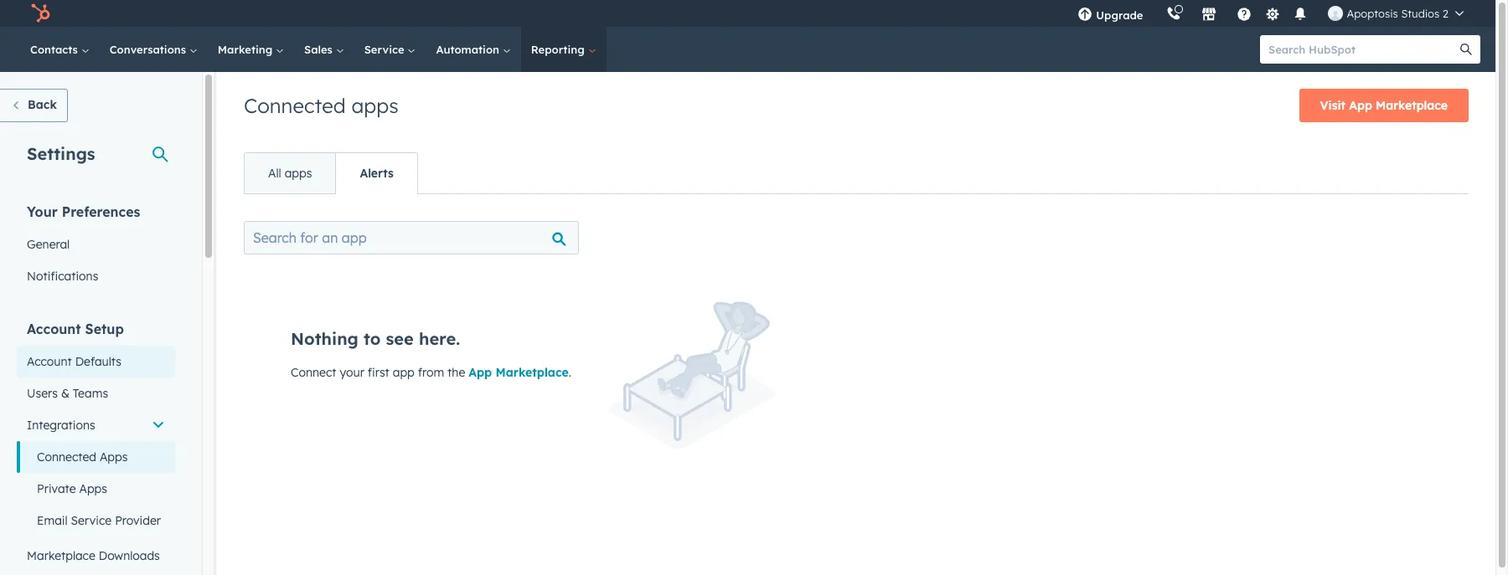 Task type: describe. For each thing, give the bounding box(es) containing it.
here.
[[419, 329, 460, 350]]

hubspot link
[[20, 3, 63, 23]]

provider
[[115, 514, 161, 529]]

see
[[386, 329, 414, 350]]

private apps link
[[17, 474, 175, 505]]

Search HubSpot search field
[[1261, 35, 1466, 64]]

email
[[37, 514, 68, 529]]

menu containing apoptosis studios 2
[[1066, 0, 1476, 27]]

apps for connected apps
[[352, 93, 399, 118]]

defaults
[[75, 355, 121, 370]]

marketplace inside account setup element
[[27, 549, 95, 564]]

sales
[[304, 43, 336, 56]]

visit app marketplace link
[[1300, 89, 1469, 122]]

marketplace downloads link
[[17, 541, 175, 572]]

general link
[[17, 229, 175, 261]]

app inside nothing to see here. tab panel
[[469, 365, 492, 381]]

account for account setup
[[27, 321, 81, 338]]

Search for an app search field
[[244, 221, 579, 255]]

connected apps link
[[17, 442, 175, 474]]

calling icon button
[[1160, 3, 1189, 24]]

your
[[27, 204, 58, 220]]

setup
[[85, 321, 124, 338]]

email service provider
[[37, 514, 161, 529]]

preferences
[[62, 204, 140, 220]]

sales link
[[294, 27, 354, 72]]

marketing
[[218, 43, 276, 56]]

conversations
[[110, 43, 189, 56]]

conversations link
[[100, 27, 208, 72]]

users & teams link
[[17, 378, 175, 410]]

connect your first app from the app marketplace .
[[291, 365, 572, 381]]

connected for connected apps
[[37, 450, 96, 465]]

automation link
[[426, 27, 521, 72]]

downloads
[[99, 549, 160, 564]]

connected apps
[[244, 93, 399, 118]]

visit
[[1321, 98, 1346, 113]]

reporting
[[531, 43, 588, 56]]

back
[[28, 97, 57, 112]]

back link
[[0, 89, 68, 122]]

your
[[340, 365, 364, 381]]

.
[[569, 365, 572, 381]]

general
[[27, 237, 70, 252]]

nothing to see here. tab panel
[[244, 194, 1469, 511]]

alerts link
[[336, 153, 417, 194]]

marketing link
[[208, 27, 294, 72]]

settings image
[[1266, 7, 1281, 22]]

tara schultz image
[[1329, 6, 1344, 21]]

search button
[[1453, 35, 1481, 64]]

hubspot image
[[30, 3, 50, 23]]

apoptosis
[[1347, 7, 1399, 20]]

&
[[61, 386, 70, 401]]

settings
[[27, 143, 95, 164]]

account setup element
[[17, 320, 175, 576]]



Task type: vqa. For each thing, say whether or not it's contained in the screenshot.
"workflows"
no



Task type: locate. For each thing, give the bounding box(es) containing it.
all apps
[[268, 166, 312, 181]]

connected up private apps
[[37, 450, 96, 465]]

apps up private apps link
[[100, 450, 128, 465]]

contacts link
[[20, 27, 100, 72]]

menu item
[[1155, 0, 1159, 27]]

1 horizontal spatial app
[[1350, 98, 1373, 113]]

account defaults
[[27, 355, 121, 370]]

connected inside account setup element
[[37, 450, 96, 465]]

apps for connected apps
[[100, 450, 128, 465]]

app
[[1350, 98, 1373, 113], [469, 365, 492, 381]]

0 vertical spatial service
[[364, 43, 408, 56]]

apps right all
[[285, 166, 312, 181]]

settings link
[[1263, 5, 1284, 22]]

upgrade image
[[1078, 8, 1093, 23]]

0 vertical spatial app
[[1350, 98, 1373, 113]]

private apps
[[37, 482, 107, 497]]

automation
[[436, 43, 503, 56]]

users
[[27, 386, 58, 401]]

connected down sales
[[244, 93, 346, 118]]

search image
[[1461, 44, 1473, 55]]

contacts
[[30, 43, 81, 56]]

notifications
[[27, 269, 98, 284]]

2
[[1443, 7, 1449, 20]]

studios
[[1402, 7, 1440, 20]]

0 vertical spatial apps
[[352, 93, 399, 118]]

connect
[[291, 365, 337, 381]]

visit app marketplace
[[1321, 98, 1448, 113]]

account for account defaults
[[27, 355, 72, 370]]

app right visit
[[1350, 98, 1373, 113]]

help button
[[1231, 0, 1259, 27]]

first
[[368, 365, 390, 381]]

0 horizontal spatial connected
[[37, 450, 96, 465]]

1 vertical spatial connected
[[37, 450, 96, 465]]

your preferences
[[27, 204, 140, 220]]

users & teams
[[27, 386, 108, 401]]

1 vertical spatial marketplace
[[496, 365, 569, 381]]

1 horizontal spatial connected
[[244, 93, 346, 118]]

upgrade
[[1097, 8, 1144, 22]]

1 horizontal spatial marketplace
[[496, 365, 569, 381]]

0 horizontal spatial apps
[[285, 166, 312, 181]]

connected for connected apps
[[244, 93, 346, 118]]

integrations button
[[17, 410, 175, 442]]

marketplace down search hubspot search field
[[1376, 98, 1448, 113]]

account up users
[[27, 355, 72, 370]]

your preferences element
[[17, 203, 175, 293]]

alerts
[[360, 166, 394, 181]]

0 horizontal spatial app
[[469, 365, 492, 381]]

marketplaces button
[[1192, 0, 1227, 27]]

apps for all apps
[[285, 166, 312, 181]]

2 vertical spatial marketplace
[[27, 549, 95, 564]]

service down private apps link
[[71, 514, 112, 529]]

1 account from the top
[[27, 321, 81, 338]]

connected
[[244, 93, 346, 118], [37, 450, 96, 465]]

marketplace right the
[[496, 365, 569, 381]]

marketplace downloads
[[27, 549, 160, 564]]

notifications button
[[1287, 0, 1315, 27]]

apps for private apps
[[79, 482, 107, 497]]

tab list
[[244, 153, 418, 194]]

1 vertical spatial apps
[[285, 166, 312, 181]]

all apps link
[[245, 153, 336, 194]]

service right the sales link
[[364, 43, 408, 56]]

notifications image
[[1294, 8, 1309, 23]]

teams
[[73, 386, 108, 401]]

app right the
[[469, 365, 492, 381]]

1 horizontal spatial service
[[364, 43, 408, 56]]

account setup
[[27, 321, 124, 338]]

service inside service link
[[364, 43, 408, 56]]

apps
[[100, 450, 128, 465], [79, 482, 107, 497]]

apoptosis studios 2
[[1347, 7, 1449, 20]]

0 vertical spatial account
[[27, 321, 81, 338]]

apoptosis studios 2 button
[[1319, 0, 1474, 27]]

account defaults link
[[17, 346, 175, 378]]

1 horizontal spatial apps
[[352, 93, 399, 118]]

2 horizontal spatial marketplace
[[1376, 98, 1448, 113]]

nothing to see here.
[[291, 329, 460, 350]]

reporting link
[[521, 27, 606, 72]]

0 horizontal spatial marketplace
[[27, 549, 95, 564]]

tab list containing all apps
[[244, 153, 418, 194]]

apps down service link
[[352, 93, 399, 118]]

from
[[418, 365, 444, 381]]

1 vertical spatial apps
[[79, 482, 107, 497]]

1 vertical spatial app
[[469, 365, 492, 381]]

menu
[[1066, 0, 1476, 27]]

private
[[37, 482, 76, 497]]

email service provider link
[[17, 505, 175, 537]]

notifications link
[[17, 261, 175, 293]]

0 vertical spatial marketplace
[[1376, 98, 1448, 113]]

account
[[27, 321, 81, 338], [27, 355, 72, 370]]

marketplace down email
[[27, 549, 95, 564]]

0 vertical spatial connected
[[244, 93, 346, 118]]

account up account defaults
[[27, 321, 81, 338]]

marketplace
[[1376, 98, 1448, 113], [496, 365, 569, 381], [27, 549, 95, 564]]

connected apps
[[37, 450, 128, 465]]

integrations
[[27, 418, 95, 433]]

nothing
[[291, 329, 359, 350]]

the
[[448, 365, 465, 381]]

help image
[[1238, 8, 1253, 23]]

1 vertical spatial service
[[71, 514, 112, 529]]

apps up email service provider link
[[79, 482, 107, 497]]

service inside email service provider link
[[71, 514, 112, 529]]

app
[[393, 365, 415, 381]]

service
[[364, 43, 408, 56], [71, 514, 112, 529]]

2 account from the top
[[27, 355, 72, 370]]

to
[[364, 329, 381, 350]]

0 horizontal spatial service
[[71, 514, 112, 529]]

0 vertical spatial apps
[[100, 450, 128, 465]]

marketplace inside nothing to see here. tab panel
[[496, 365, 569, 381]]

marketplaces image
[[1202, 8, 1217, 23]]

service link
[[354, 27, 426, 72]]

1 vertical spatial account
[[27, 355, 72, 370]]

all
[[268, 166, 281, 181]]

apps inside the all apps link
[[285, 166, 312, 181]]

app marketplace link
[[469, 365, 569, 381]]

calling icon image
[[1167, 7, 1182, 22]]

apps
[[352, 93, 399, 118], [285, 166, 312, 181]]



